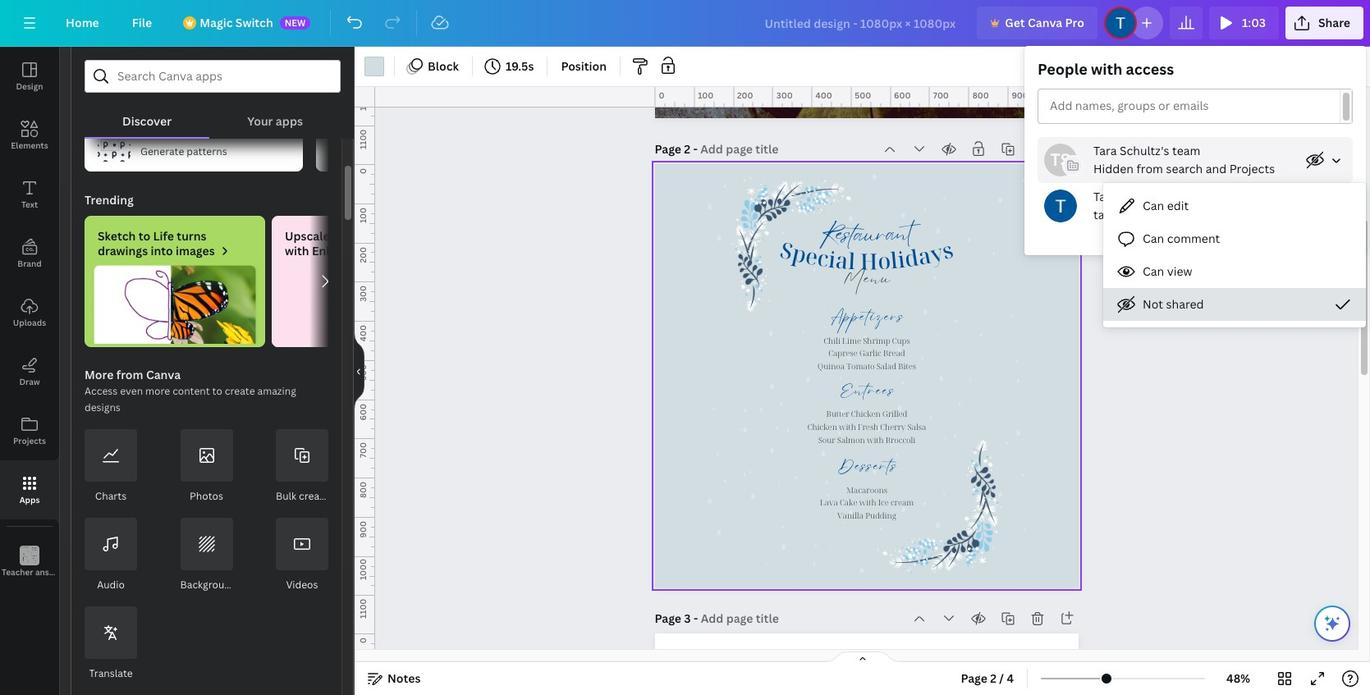 Task type: locate. For each thing, give the bounding box(es) containing it.
tara down hidden
[[1094, 189, 1117, 204]]

1 horizontal spatial create
[[299, 489, 329, 503]]

0 up "page 2 -"
[[659, 90, 665, 101]]

not shared button
[[1104, 288, 1366, 321]]

elements
[[11, 140, 48, 151]]

0 vertical spatial 300
[[777, 90, 793, 101]]

4
[[1007, 671, 1014, 687]]

page left page title text box on the top right of page
[[655, 141, 682, 157]]

from down schultz's
[[1137, 161, 1164, 177]]

with down "fresh" at the right bottom of page
[[867, 435, 884, 445]]

projects inside tara schultz's team hidden from search and projects
[[1230, 161, 1275, 177]]

2 - from the top
[[694, 611, 698, 627]]

can left edit
[[1143, 198, 1165, 214]]

1 horizontal spatial from
[[1137, 161, 1164, 177]]

a for p
[[835, 245, 850, 276]]

with
[[1091, 59, 1123, 79], [285, 243, 309, 259], [839, 422, 856, 433], [867, 435, 884, 445], [859, 498, 876, 509]]

1 horizontal spatial 500
[[855, 90, 872, 101]]

design button
[[0, 47, 59, 106]]

1 vertical spatial page
[[655, 611, 682, 627]]

0 vertical spatial 800
[[973, 90, 989, 101]]

magic switch
[[200, 15, 273, 30]]

s right t in the right of the page
[[939, 234, 956, 266]]

from
[[1137, 161, 1164, 177], [116, 367, 143, 383]]

access
[[85, 384, 118, 398]]

2 i from the left
[[896, 244, 907, 274]]

can down tarashultz49@gmail.com
[[1143, 231, 1165, 246]]

1 vertical spatial 300
[[357, 286, 369, 302]]

tara up hidden
[[1094, 143, 1117, 158]]

from inside tara schultz's team hidden from search and projects
[[1137, 161, 1164, 177]]

macaroons
[[846, 485, 887, 496]]

people with access
[[1038, 59, 1174, 79]]

1 vertical spatial canva
[[146, 367, 181, 383]]

3 can from the top
[[1143, 264, 1165, 279]]

from inside more from canva access even more content to create amazing designs
[[116, 367, 143, 383]]

1 horizontal spatial to
[[212, 384, 222, 398]]

tara schultz's team image
[[1045, 144, 1077, 177]]

can edit button
[[1104, 190, 1366, 223]]

discover button
[[85, 93, 210, 137]]

chicken up "fresh" at the right bottom of page
[[851, 409, 881, 420]]

position button
[[555, 53, 614, 80]]

garlic
[[859, 348, 881, 359]]

1100 up notes button
[[357, 600, 369, 620]]

can view
[[1143, 264, 1193, 279]]

1 can from the top
[[1143, 198, 1165, 214]]

Add names, groups or emails text field
[[1045, 95, 1214, 118]]

0 horizontal spatial i
[[827, 244, 838, 274]]

elements button
[[0, 106, 59, 165]]

using
[[374, 228, 404, 244]]

o
[[877, 245, 892, 276]]

e
[[803, 240, 821, 272]]

300 up page title text box on the top right of page
[[777, 90, 793, 101]]

0 vertical spatial 1100
[[357, 130, 369, 150]]

200 up a picture of a dog's face vertically divided into two parts. face's left side is blurry and right side is clear.
[[357, 247, 369, 263]]

2 1100 from the top
[[357, 600, 369, 620]]

1 vertical spatial -
[[694, 611, 698, 627]]

1 horizontal spatial images
[[333, 228, 372, 244]]

1 vertical spatial 1100
[[357, 600, 369, 620]]

page left 3
[[655, 611, 682, 627]]

tara for tara schultz tarashultz49@gmail.com
[[1094, 189, 1117, 204]]

1 i from the left
[[827, 244, 838, 274]]

3
[[684, 611, 691, 627]]

new
[[285, 16, 306, 29]]

can inside 'option'
[[1143, 264, 1165, 279]]

salmon
[[837, 435, 865, 445]]

notes button
[[361, 666, 427, 692]]

1 horizontal spatial 900
[[1012, 90, 1029, 101]]

page 2 / 4 button
[[955, 666, 1021, 692]]

l inside h o l i d a y s
[[889, 245, 899, 275]]

a picture of a dog's face vertically divided into two parts. face's left side is blurry and right side is clear. image
[[272, 265, 452, 347]]

1000 right videos
[[357, 559, 369, 580]]

1 1100 from the top
[[357, 130, 369, 150]]

Page title text field
[[701, 611, 781, 627]]

0 horizontal spatial 200
[[357, 247, 369, 263]]

can comment
[[1143, 231, 1221, 246]]

1 vertical spatial 900
[[357, 521, 369, 538]]

1 horizontal spatial 200
[[737, 90, 754, 101]]

1 vertical spatial from
[[116, 367, 143, 383]]

0 horizontal spatial projects
[[13, 435, 46, 447]]

brand
[[17, 258, 42, 269]]

bread
[[883, 348, 905, 359]]

projects right and
[[1230, 161, 1275, 177]]

1 horizontal spatial 600
[[894, 90, 911, 101]]

s left u
[[842, 233, 851, 263]]

r
[[877, 233, 888, 263]]

patterns
[[187, 145, 227, 158]]

view
[[1168, 264, 1193, 279]]

list box containing can edit
[[1104, 190, 1366, 321]]

list box
[[1104, 190, 1366, 321]]

uploads
[[13, 317, 46, 328]]

chicken up sour
[[807, 422, 837, 433]]

1 vertical spatial projects
[[13, 435, 46, 447]]

1100 down '#d2dde1' image
[[357, 130, 369, 150]]

1 vertical spatial to
[[212, 384, 222, 398]]

1:03
[[1242, 15, 1266, 30]]

tomato
[[847, 361, 875, 372]]

300 down enhancer
[[357, 286, 369, 302]]

create left the amazing
[[225, 384, 255, 398]]

more
[[145, 384, 170, 398]]

desserts macaroons lava cake with ice cream vanilla pudding
[[820, 466, 914, 521]]

to left life
[[139, 228, 150, 244]]

1 horizontal spatial s
[[939, 234, 956, 266]]

100
[[698, 90, 714, 101], [357, 208, 369, 223]]

2 inside button
[[991, 671, 997, 687]]

0 vertical spatial create
[[225, 384, 255, 398]]

can view button
[[1104, 255, 1366, 288]]

500 down a picture of a dog's face vertically divided into two parts. face's left side is blurry and right side is clear.
[[357, 364, 369, 381]]

charts
[[95, 489, 127, 503]]

1 vertical spatial chicken
[[807, 422, 837, 433]]

file
[[132, 15, 152, 30]]

0 vertical spatial 400
[[816, 90, 832, 101]]

salad
[[876, 361, 896, 372]]

2 for -
[[684, 141, 691, 157]]

can left view
[[1143, 264, 1165, 279]]

0 vertical spatial 700
[[934, 90, 949, 101]]

0 vertical spatial 2
[[684, 141, 691, 157]]

caprese
[[828, 348, 858, 359]]

0 horizontal spatial to
[[139, 228, 150, 244]]

0 vertical spatial page
[[655, 141, 682, 157]]

0 horizontal spatial s
[[842, 233, 851, 263]]

0 horizontal spatial a
[[835, 245, 850, 276]]

canva left pro
[[1028, 15, 1063, 30]]

0 vertical spatial from
[[1137, 161, 1164, 177]]

0 horizontal spatial create
[[225, 384, 255, 398]]

i right "o"
[[896, 244, 907, 274]]

100 up upscale images using ai with enhancer
[[357, 208, 369, 223]]

2 tara from the top
[[1094, 189, 1117, 204]]

0 horizontal spatial chicken
[[807, 422, 837, 433]]

#d2dde1 image
[[365, 57, 384, 76]]

1 horizontal spatial i
[[896, 244, 907, 274]]

design
[[16, 80, 43, 92]]

notes
[[388, 671, 421, 687]]

0 horizontal spatial 2
[[684, 141, 691, 157]]

0 horizontal spatial canva
[[146, 367, 181, 383]]

can edit
[[1143, 198, 1189, 214]]

to right content on the left
[[212, 384, 222, 398]]

can for can comment
[[1143, 231, 1165, 246]]

1 vertical spatial 1000
[[357, 559, 369, 580]]

1 horizontal spatial 100
[[698, 90, 714, 101]]

1 - from the top
[[693, 141, 698, 157]]

2 horizontal spatial a
[[915, 240, 933, 271]]

l left h
[[848, 246, 856, 276]]

images right into
[[176, 243, 215, 259]]

1 vertical spatial 500
[[357, 364, 369, 381]]

1 horizontal spatial a
[[886, 233, 900, 262]]

100 up "page 2 -"
[[698, 90, 714, 101]]

images left using
[[333, 228, 372, 244]]

1 vertical spatial 600
[[357, 404, 369, 420]]

200 up page title text box on the top right of page
[[737, 90, 754, 101]]

/
[[1000, 671, 1004, 687]]

0 vertical spatial to
[[139, 228, 150, 244]]

projects inside button
[[13, 435, 46, 447]]

to
[[139, 228, 150, 244], [212, 384, 222, 398]]

- right 3
[[694, 611, 698, 627]]

2 vertical spatial can
[[1143, 264, 1165, 279]]

2 left page title text box on the top right of page
[[684, 141, 691, 157]]

0 vertical spatial projects
[[1230, 161, 1275, 177]]

1100
[[357, 130, 369, 150], [357, 600, 369, 620]]

0 up notes button
[[357, 638, 369, 644]]

2 vertical spatial page
[[961, 671, 988, 687]]

0 vertical spatial canva
[[1028, 15, 1063, 30]]

1 vertical spatial create
[[299, 489, 329, 503]]

lime
[[842, 335, 861, 346]]

main menu bar
[[0, 0, 1371, 47]]

1 horizontal spatial canva
[[1028, 15, 1063, 30]]

create right "bulk"
[[299, 489, 329, 503]]

tara for tara schultz's team hidden from search and projects
[[1094, 143, 1117, 158]]

generate
[[140, 145, 184, 158]]

with left enhancer
[[285, 243, 309, 259]]

tara inside tara schultz tarashultz49@gmail.com
[[1094, 189, 1117, 204]]

and
[[1206, 161, 1227, 177]]

d
[[903, 242, 921, 274]]

from up even
[[116, 367, 143, 383]]

500 down 'design title' text box
[[855, 90, 872, 101]]

tara schultz tarashultz49@gmail.com
[[1094, 189, 1232, 223]]

0 vertical spatial 500
[[855, 90, 872, 101]]

page left /
[[961, 671, 988, 687]]

i right e on the top of page
[[827, 244, 838, 274]]

even
[[120, 384, 143, 398]]

a inside the s p e c i a l
[[835, 245, 850, 276]]

0 horizontal spatial images
[[176, 243, 215, 259]]

1 horizontal spatial 700
[[934, 90, 949, 101]]

hide image
[[354, 332, 365, 411]]

desserts
[[837, 466, 897, 485]]

1 vertical spatial tara
[[1094, 189, 1117, 204]]

0 vertical spatial 600
[[894, 90, 911, 101]]

p
[[789, 238, 809, 270]]

500
[[855, 90, 872, 101], [357, 364, 369, 381]]

butter
[[826, 409, 849, 420]]

create inside more from canva access even more content to create amazing designs
[[225, 384, 255, 398]]

a inside h o l i d a y s
[[915, 240, 933, 271]]

0 vertical spatial chicken
[[851, 409, 881, 420]]

can
[[1143, 198, 1165, 214], [1143, 231, 1165, 246], [1143, 264, 1165, 279]]

canva up more
[[146, 367, 181, 383]]

l right r
[[889, 245, 899, 275]]

2 can from the top
[[1143, 231, 1165, 246]]

0 horizontal spatial 800
[[357, 482, 369, 499]]

1 vertical spatial 400
[[357, 325, 369, 342]]

1 horizontal spatial l
[[889, 245, 899, 275]]

with down macaroons on the bottom of page
[[859, 498, 876, 509]]

Design title text field
[[752, 7, 971, 39]]

magic
[[200, 15, 233, 30]]

can for can edit
[[1143, 198, 1165, 214]]

0 horizontal spatial l
[[848, 246, 856, 276]]

1 1000 from the top
[[357, 89, 369, 111]]

1 horizontal spatial 800
[[973, 90, 989, 101]]

a
[[886, 233, 900, 262], [915, 240, 933, 271], [835, 245, 850, 276]]

1 vertical spatial can
[[1143, 231, 1165, 246]]

0 horizontal spatial 500
[[357, 364, 369, 381]]

2 left /
[[991, 671, 997, 687]]

1 horizontal spatial 2
[[991, 671, 997, 687]]

- left page title text box on the top right of page
[[693, 141, 698, 157]]

0 vertical spatial 0
[[659, 90, 665, 101]]

canva assistant image
[[1323, 614, 1343, 634]]

1 vertical spatial 2
[[991, 671, 997, 687]]

projects up "apps" button
[[13, 435, 46, 447]]

0 horizontal spatial from
[[116, 367, 143, 383]]

1 horizontal spatial projects
[[1230, 161, 1275, 177]]

800
[[973, 90, 989, 101], [357, 482, 369, 499]]

with left access
[[1091, 59, 1123, 79]]

more from canva element
[[85, 429, 329, 682]]

tara inside tara schultz's team hidden from search and projects
[[1094, 143, 1117, 158]]

tara schultz's team hidden from search and projects
[[1094, 143, 1275, 177]]

0 vertical spatial 1000
[[357, 89, 369, 111]]

h
[[860, 246, 878, 276]]

can view option
[[1104, 255, 1366, 288]]

0 horizontal spatial 700
[[357, 443, 369, 459]]

1 horizontal spatial 400
[[816, 90, 832, 101]]

0 vertical spatial can
[[1143, 198, 1165, 214]]

0 vertical spatial tara
[[1094, 143, 1117, 158]]

background
[[180, 578, 237, 592]]

bites
[[898, 361, 916, 372]]

answer
[[35, 567, 64, 578]]

outline of half a butterfly on the left, transformed into a vibrant image on the right. illustrates the app's sketch-to-image feature. image
[[85, 265, 265, 344]]

chili
[[824, 335, 840, 346]]

content
[[173, 384, 210, 398]]

draw button
[[0, 342, 59, 402]]

cake
[[840, 498, 857, 509]]

0 vertical spatial -
[[693, 141, 698, 157]]

with inside upscale images using ai with enhancer
[[285, 243, 309, 259]]

canva
[[1028, 15, 1063, 30], [146, 367, 181, 383]]

entrees butter chicken grilled chicken with fresh cherry salsa sour salmon with broccoli
[[807, 390, 926, 445]]

1 tara from the top
[[1094, 143, 1117, 158]]

chicken
[[851, 409, 881, 420], [807, 422, 837, 433]]

c
[[816, 243, 831, 274]]

0 up upscale images using ai with enhancer
[[357, 168, 369, 174]]

1000 down '#d2dde1' image
[[357, 89, 369, 111]]

0 horizontal spatial 100
[[357, 208, 369, 223]]



Task type: vqa. For each thing, say whether or not it's contained in the screenshot.


Task type: describe. For each thing, give the bounding box(es) containing it.
0 vertical spatial 100
[[698, 90, 714, 101]]

;
[[28, 568, 31, 579]]

0 horizontal spatial 900
[[357, 521, 369, 538]]

- for page 2 -
[[693, 141, 698, 157]]

show pages image
[[823, 651, 902, 664]]

teacher answer keys
[[2, 567, 84, 578]]

more from canva access even more content to create amazing designs
[[85, 367, 296, 415]]

n
[[897, 231, 912, 261]]

ice
[[878, 498, 889, 509]]

s inside h o l i d a y s
[[939, 234, 956, 266]]

0 vertical spatial 200
[[737, 90, 754, 101]]

48%
[[1227, 671, 1251, 687]]

sour
[[818, 435, 835, 445]]

schultz's
[[1120, 143, 1170, 158]]

2 vertical spatial 0
[[357, 638, 369, 644]]

page for page 2
[[655, 141, 682, 157]]

projects button
[[0, 402, 59, 461]]

0 horizontal spatial 600
[[357, 404, 369, 420]]

canva inside button
[[1028, 15, 1063, 30]]

trending
[[85, 192, 134, 208]]

1 vertical spatial 200
[[357, 247, 369, 263]]

pudding
[[865, 510, 896, 521]]

0 horizontal spatial 400
[[357, 325, 369, 342]]

can edit option
[[1104, 190, 1366, 223]]

u r a n t
[[865, 231, 917, 263]]

with inside desserts macaroons lava cake with ice cream vanilla pudding
[[859, 498, 876, 509]]

get canva pro button
[[977, 7, 1098, 39]]

share button
[[1286, 7, 1364, 39]]

fresh
[[858, 422, 878, 433]]

images inside 'sketch to life turns drawings into images'
[[176, 243, 215, 259]]

0 horizontal spatial 300
[[357, 286, 369, 302]]

1 vertical spatial 700
[[357, 443, 369, 459]]

1 horizontal spatial chicken
[[851, 409, 881, 420]]

can comment button
[[1104, 223, 1366, 255]]

can for can view
[[1143, 264, 1165, 279]]

amazing
[[257, 384, 296, 398]]

with inside group
[[1091, 59, 1123, 79]]

translate
[[89, 667, 133, 681]]

Search Canva apps search field
[[117, 61, 308, 92]]

1 vertical spatial 800
[[357, 482, 369, 499]]

1 horizontal spatial 300
[[777, 90, 793, 101]]

not
[[1143, 296, 1164, 312]]

i inside h o l i d a y s
[[896, 244, 907, 274]]

edit
[[1168, 198, 1189, 214]]

more
[[85, 367, 114, 383]]

page 2 / 4
[[961, 671, 1014, 687]]

lava
[[820, 498, 838, 509]]

s
[[777, 234, 797, 266]]

page 3 -
[[655, 611, 701, 627]]

cups
[[892, 335, 910, 346]]

discover
[[122, 113, 172, 129]]

keys
[[66, 567, 84, 578]]

0 vertical spatial 900
[[1012, 90, 1029, 101]]

broccoli
[[885, 435, 915, 445]]

cream
[[891, 498, 914, 509]]

get
[[1005, 15, 1025, 30]]

to inside more from canva access even more content to create amazing designs
[[212, 384, 222, 398]]

t
[[908, 231, 917, 260]]

shared
[[1167, 296, 1204, 312]]

a inside u r a n t
[[886, 233, 900, 262]]

- for page 3 -
[[694, 611, 698, 627]]

Page title text field
[[701, 141, 780, 158]]

people with access group
[[1025, 46, 1366, 255]]

Not shared button
[[1299, 144, 1353, 177]]

share
[[1319, 15, 1351, 30]]

page for page 3
[[655, 611, 682, 627]]

comment
[[1168, 231, 1221, 246]]

salsa
[[907, 422, 926, 433]]

to inside 'sketch to life turns drawings into images'
[[139, 228, 150, 244]]

i inside the s p e c i a l
[[827, 244, 838, 274]]

2 for /
[[991, 671, 997, 687]]

patternedai image
[[98, 129, 131, 162]]

upscale
[[285, 228, 330, 244]]

ai
[[407, 228, 418, 244]]

get canva pro
[[1005, 15, 1085, 30]]

a for o
[[915, 240, 933, 271]]

y
[[927, 237, 946, 269]]

chili lime shrimp cups caprese garlic bread quinoa tomato salad bites
[[818, 335, 916, 372]]

can comment option
[[1104, 223, 1366, 255]]

draw
[[19, 376, 40, 388]]

canva inside more from canva access even more content to create amazing designs
[[146, 367, 181, 383]]

entrees
[[840, 390, 895, 409]]

block
[[428, 58, 459, 74]]

patternedai
[[140, 126, 208, 142]]

2 1000 from the top
[[357, 559, 369, 580]]

1 vertical spatial 0
[[357, 168, 369, 174]]

1 vertical spatial 100
[[357, 208, 369, 223]]

quinoa
[[818, 361, 845, 372]]

page inside button
[[961, 671, 988, 687]]

your apps button
[[210, 93, 341, 137]]

team
[[1173, 143, 1201, 158]]

your
[[247, 113, 273, 129]]

with up salmon
[[839, 422, 856, 433]]

not shared
[[1143, 296, 1204, 312]]

cherry
[[880, 422, 906, 433]]

people
[[1038, 59, 1088, 79]]

uploads button
[[0, 283, 59, 342]]

l inside the s p e c i a l
[[848, 246, 856, 276]]

page 2 -
[[655, 141, 701, 157]]

life
[[153, 228, 174, 244]]

pro
[[1066, 15, 1085, 30]]

bulk
[[276, 489, 297, 503]]

sketch
[[98, 228, 136, 244]]

switch
[[236, 15, 273, 30]]

side panel tab list
[[0, 47, 84, 592]]

text
[[21, 199, 38, 210]]

your apps
[[247, 113, 303, 129]]

drawings
[[98, 243, 148, 259]]

not shared option
[[1104, 288, 1366, 321]]

create inside more from canva "element"
[[299, 489, 329, 503]]

patternedai generate patterns
[[140, 126, 227, 158]]

images inside upscale images using ai with enhancer
[[333, 228, 372, 244]]

tara schultz's team element
[[1045, 144, 1077, 177]]

1:03 button
[[1210, 7, 1279, 39]]



